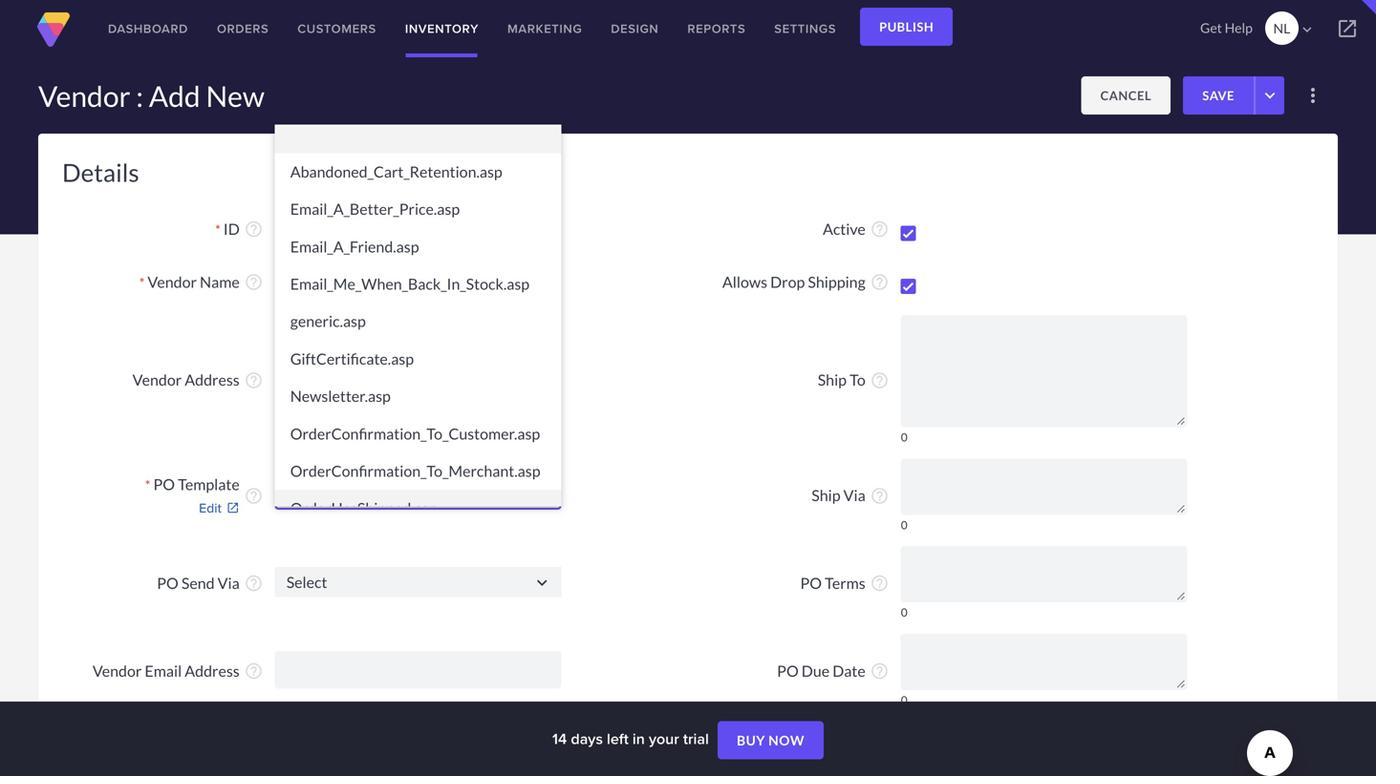 Task type: locate. For each thing, give the bounding box(es) containing it.
more_vert button
[[1294, 76, 1332, 115]]

giftcertificate.asp
[[290, 350, 414, 368]]

new
[[206, 79, 265, 113]]

0 horizontal spatial via
[[218, 574, 240, 593]]


[[1336, 17, 1359, 40]]

* inside * po template edit
[[145, 477, 150, 494]]

0
[[275, 430, 282, 444], [901, 430, 907, 444], [901, 518, 907, 532], [901, 606, 907, 620], [901, 694, 907, 707]]

1 address from the top
[[185, 371, 240, 390]]

help_outline right email
[[244, 662, 263, 681]]

po left terms
[[800, 574, 822, 593]]

0 vertical spatial address
[[185, 371, 240, 390]]

orderconfirmation_to_merchant.asp
[[290, 462, 540, 481]]

* up edit link at the left
[[145, 477, 150, 494]]

address inside vendor address help_outline
[[185, 371, 240, 390]]

* left "id"
[[215, 221, 220, 238]]

email_a_better_price.asp
[[290, 200, 460, 218]]

id
[[223, 220, 240, 238]]

help_outline right terms
[[870, 574, 889, 594]]

help_outline up po terms help_outline
[[870, 487, 889, 506]]

14
[[552, 728, 567, 751]]

 link
[[1319, 0, 1376, 57]]

orderconfirmation_to_customer.asp
[[290, 425, 540, 443]]

ship to help_outline
[[818, 371, 889, 390]]

to
[[850, 371, 865, 390]]

*
[[215, 221, 220, 238], [139, 274, 145, 291], [145, 477, 150, 494]]

dashboard link
[[94, 0, 203, 57]]

trial
[[683, 728, 709, 751]]

None text field
[[901, 459, 1187, 515], [275, 568, 562, 598], [901, 634, 1187, 691], [901, 459, 1187, 515], [275, 568, 562, 598], [901, 634, 1187, 691]]

ship inside ship via help_outline
[[812, 487, 840, 505]]

help_outline right name
[[244, 273, 263, 292]]

help_outline inside active help_outline
[[870, 220, 889, 239]]

2  from the top
[[532, 574, 552, 594]]

vendor inside vendor email address help_outline
[[93, 662, 142, 681]]

* id help_outline
[[215, 220, 263, 239]]

* for help_outline
[[215, 221, 220, 238]]

help_outline left newsletter.asp
[[244, 371, 263, 390]]

address
[[185, 371, 240, 390], [185, 662, 240, 681]]

edit
[[199, 499, 221, 518]]

buy now
[[737, 733, 805, 749]]

vendor for email
[[93, 662, 142, 681]]

1 horizontal spatial via
[[843, 487, 865, 505]]


[[532, 486, 552, 506], [532, 574, 552, 594]]

help_outline
[[244, 220, 263, 239], [870, 220, 889, 239], [244, 273, 263, 292], [870, 273, 889, 292], [244, 371, 263, 390], [870, 371, 889, 390], [244, 487, 263, 506], [870, 487, 889, 506], [244, 574, 263, 594], [870, 574, 889, 594], [244, 662, 263, 681], [870, 662, 889, 681]]

1 vertical spatial address
[[185, 662, 240, 681]]

1 vertical spatial ship
[[812, 487, 840, 505]]

po up edit link at the left
[[153, 475, 175, 494]]

ship for ship to help_outline
[[818, 371, 847, 390]]

* left name
[[139, 274, 145, 291]]

po inside po terms help_outline
[[800, 574, 822, 593]]

design
[[611, 20, 659, 38]]

terms
[[825, 574, 865, 593]]

help
[[1225, 20, 1253, 36]]

ship up terms
[[812, 487, 840, 505]]

vendor : add new
[[38, 79, 265, 113]]

 for help_outline
[[532, 486, 552, 506]]

via inside ship via help_outline
[[843, 487, 865, 505]]

0 for ship to help_outline
[[901, 430, 907, 444]]

help_outline right date
[[870, 662, 889, 681]]

get help
[[1200, 20, 1253, 36]]

help_outline inside ship via help_outline
[[870, 487, 889, 506]]

vendor email address help_outline
[[93, 662, 263, 681]]

0 vertical spatial 
[[532, 486, 552, 506]]

2 address from the top
[[185, 662, 240, 681]]

via up terms
[[843, 487, 865, 505]]

0 for po due date help_outline
[[901, 694, 907, 707]]

now
[[768, 733, 805, 749]]

0 vertical spatial via
[[843, 487, 865, 505]]

po for help_outline
[[800, 574, 822, 593]]

vendor
[[38, 79, 131, 113], [148, 273, 197, 291], [132, 371, 182, 390], [93, 662, 142, 681]]

1 vertical spatial via
[[218, 574, 240, 593]]

* inside * id help_outline
[[215, 221, 220, 238]]

help_outline right shipping
[[870, 273, 889, 292]]

your
[[649, 728, 679, 751]]

2 vertical spatial *
[[145, 477, 150, 494]]

due
[[802, 662, 830, 681]]

1 vertical spatial *
[[139, 274, 145, 291]]

po
[[153, 475, 175, 494], [157, 574, 178, 593], [800, 574, 822, 593], [777, 662, 799, 681]]

po inside po send via help_outline
[[157, 574, 178, 593]]

help_outline right to
[[870, 371, 889, 390]]

ship
[[818, 371, 847, 390], [812, 487, 840, 505]]

help_outline right "id"
[[244, 220, 263, 239]]

via right 'send'
[[218, 574, 240, 593]]

1  from the top
[[532, 486, 552, 506]]

po left 'send'
[[157, 574, 178, 593]]

0 vertical spatial ship
[[818, 371, 847, 390]]

cancel link
[[1081, 76, 1171, 115]]

0 vertical spatial *
[[215, 221, 220, 238]]

ship inside ship to help_outline
[[818, 371, 847, 390]]

via inside po send via help_outline
[[218, 574, 240, 593]]

send
[[181, 574, 215, 593]]

orderhasshipped.asp
[[290, 499, 437, 518]]

active
[[823, 220, 865, 238]]

notes
[[825, 750, 865, 768]]

shipping
[[808, 273, 865, 291]]

help_outline inside ship to help_outline
[[870, 371, 889, 390]]

vendor inside vendor address help_outline
[[132, 371, 182, 390]]

None text field
[[901, 315, 1187, 428], [901, 547, 1187, 603], [275, 652, 562, 689], [901, 315, 1187, 428], [901, 547, 1187, 603], [275, 652, 562, 689]]

 for via
[[532, 574, 552, 594]]

more_vert
[[1301, 84, 1324, 107]]

dashboard
[[108, 20, 188, 38]]

* for name
[[139, 274, 145, 291]]

help_outline inside * vendor name help_outline
[[244, 273, 263, 292]]

help_outline inside allows drop shipping help_outline
[[870, 273, 889, 292]]

date
[[833, 662, 865, 681]]

* inside * vendor name help_outline
[[139, 274, 145, 291]]

po inside po due date help_outline
[[777, 662, 799, 681]]

via
[[843, 487, 865, 505], [218, 574, 240, 593]]

in
[[632, 728, 645, 751]]

po left due
[[777, 662, 799, 681]]

help_outline right active
[[870, 220, 889, 239]]

ship left to
[[818, 371, 847, 390]]

help_outline right 'send'
[[244, 574, 263, 594]]

vendor address help_outline
[[132, 371, 263, 390]]

1 vertical spatial 
[[532, 574, 552, 594]]



Task type: describe. For each thing, give the bounding box(es) containing it.
left
[[607, 728, 629, 751]]

abandoned_cart_retention.asp
[[290, 162, 502, 181]]

help_outline inside po due date help_outline
[[870, 662, 889, 681]]

nl
[[1273, 20, 1290, 36]]

inventory
[[405, 20, 479, 38]]

po terms help_outline
[[800, 574, 889, 594]]

po inside * po template edit
[[153, 475, 175, 494]]

edit link
[[62, 499, 240, 518]]

publish button
[[860, 8, 953, 46]]

publish
[[879, 19, 934, 34]]

orders
[[217, 20, 269, 38]]

po for via
[[157, 574, 178, 593]]

add
[[149, 79, 200, 113]]

email_me_when_back_in_stock.asp
[[290, 275, 530, 293]]

po send via help_outline
[[157, 574, 263, 594]]

ship via help_outline
[[812, 487, 889, 506]]

14 days left in your trial
[[552, 728, 713, 751]]

save
[[1202, 88, 1235, 103]]

help_outline inside * id help_outline
[[244, 220, 263, 239]]

vendor for :
[[38, 79, 131, 113]]

buy now link
[[718, 722, 824, 760]]

email_a_friend.asp
[[290, 237, 419, 256]]

0 for po terms help_outline
[[901, 606, 907, 620]]

email
[[145, 662, 182, 681]]

marketing
[[507, 20, 582, 38]]


[[1299, 21, 1316, 38]]

fob notes
[[791, 750, 865, 768]]

days
[[571, 728, 603, 751]]

* po template edit
[[145, 475, 240, 518]]

vendor for address
[[132, 371, 182, 390]]

help_outline inside vendor address help_outline
[[244, 371, 263, 390]]

template
[[178, 475, 240, 494]]

help_outline inside po terms help_outline
[[870, 574, 889, 594]]

buy
[[737, 733, 765, 749]]

help_outline right edit
[[244, 487, 263, 506]]

details
[[62, 158, 139, 187]]

fob
[[791, 750, 822, 768]]

settings
[[774, 20, 836, 38]]

reports
[[687, 20, 746, 38]]

generic.asp
[[290, 312, 366, 331]]

ship for ship via help_outline
[[812, 487, 840, 505]]

get
[[1200, 20, 1222, 36]]

po for date
[[777, 662, 799, 681]]

* for template
[[145, 477, 150, 494]]

drop
[[770, 273, 805, 291]]

allows drop shipping help_outline
[[722, 273, 889, 292]]

* vendor name help_outline
[[139, 273, 263, 292]]

:
[[136, 79, 143, 113]]

cancel
[[1100, 88, 1152, 103]]

name
[[200, 273, 240, 291]]

help_outline inside vendor email address help_outline
[[244, 662, 263, 681]]

po due date help_outline
[[777, 662, 889, 681]]

customers
[[297, 20, 376, 38]]

vendor inside * vendor name help_outline
[[148, 273, 197, 291]]

allows
[[722, 273, 767, 291]]

help_outline inside po send via help_outline
[[244, 574, 263, 594]]

save link
[[1183, 76, 1254, 115]]

nl 
[[1273, 20, 1316, 38]]

active help_outline
[[823, 220, 889, 239]]

newsletter.asp
[[290, 387, 391, 406]]

address inside vendor email address help_outline
[[185, 662, 240, 681]]



Task type: vqa. For each thing, say whether or not it's contained in the screenshot.
the help_outline in Ship Via help_outline
yes



